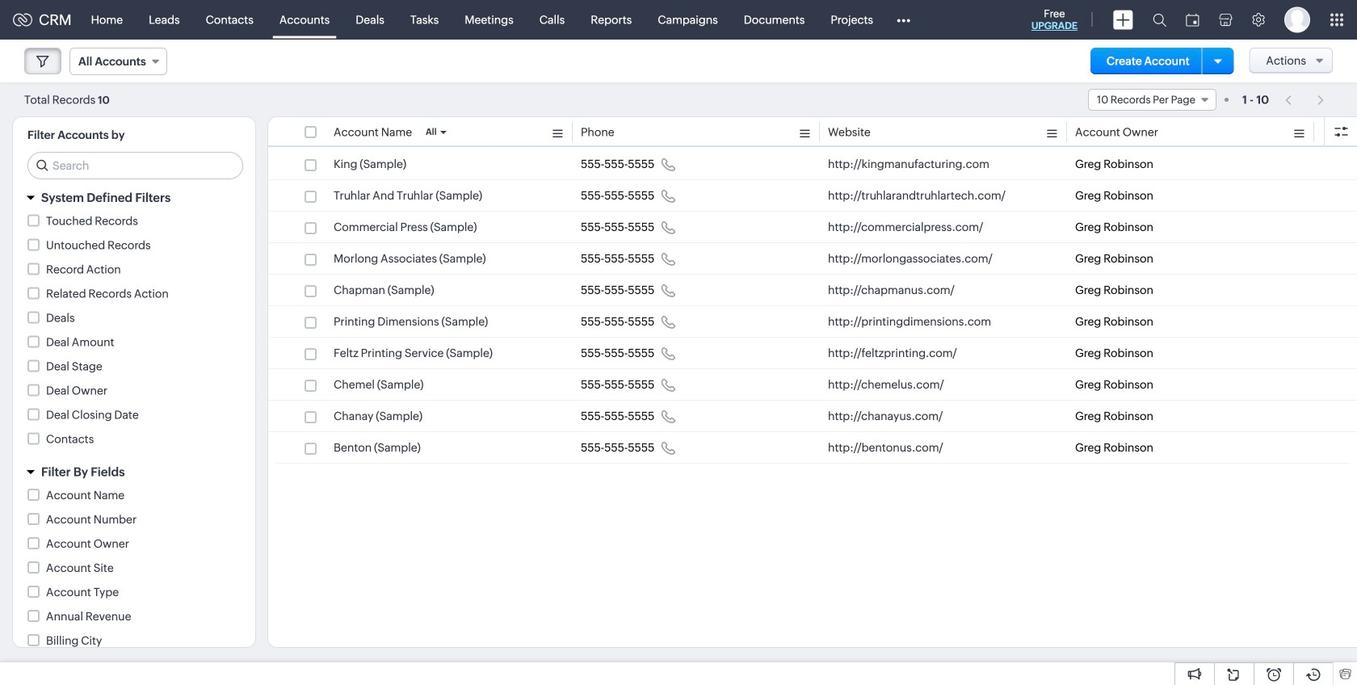 Task type: locate. For each thing, give the bounding box(es) containing it.
None field
[[70, 48, 167, 75], [1089, 89, 1217, 111], [70, 48, 167, 75], [1089, 89, 1217, 111]]

calendar image
[[1186, 13, 1200, 26]]

navigation
[[1278, 88, 1334, 112]]

profile element
[[1275, 0, 1321, 39]]

search image
[[1153, 13, 1167, 27]]

create menu image
[[1114, 10, 1134, 30]]

search element
[[1144, 0, 1177, 40]]

logo image
[[13, 13, 32, 26]]

create menu element
[[1104, 0, 1144, 39]]

row group
[[268, 149, 1358, 464]]

Search text field
[[28, 153, 242, 179]]



Task type: describe. For each thing, give the bounding box(es) containing it.
profile image
[[1285, 7, 1311, 33]]

Other Modules field
[[887, 7, 921, 33]]



Task type: vqa. For each thing, say whether or not it's contained in the screenshot.
list
no



